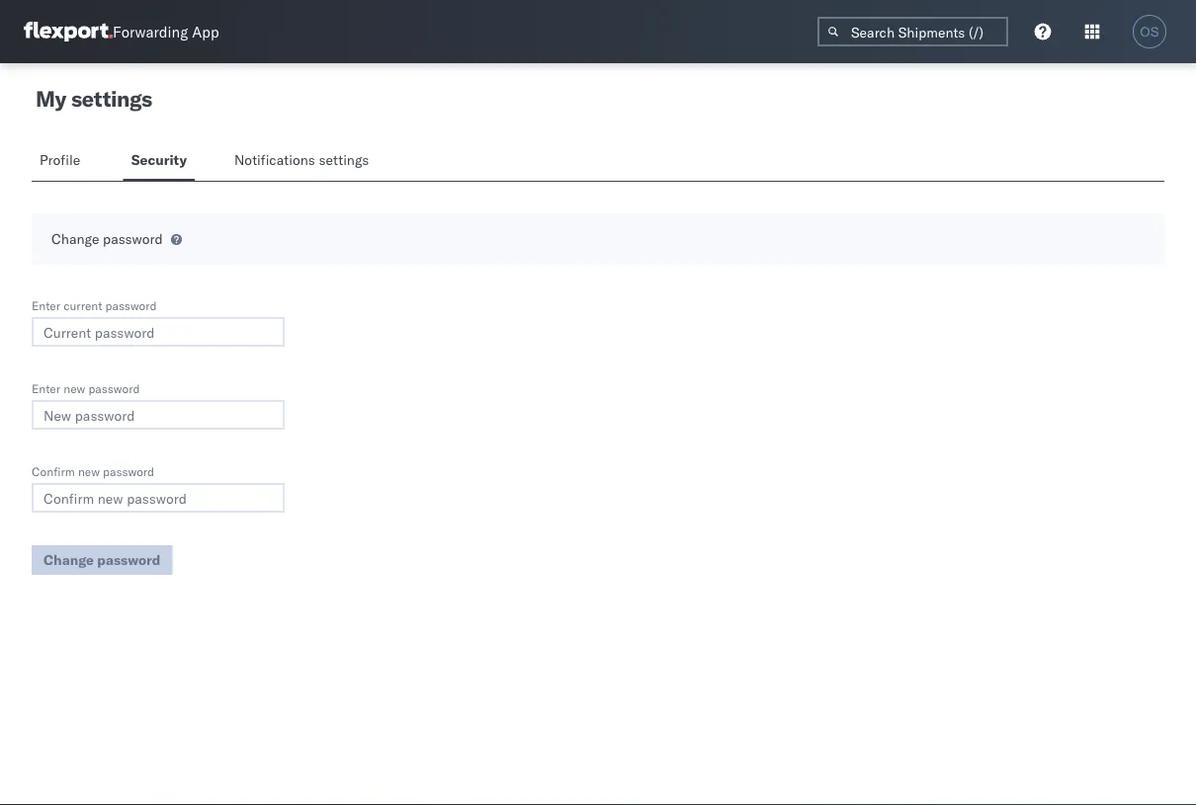 Task type: describe. For each thing, give the bounding box(es) containing it.
enter for enter new password
[[32, 381, 60, 396]]

current
[[63, 298, 102, 313]]

confirm new password
[[32, 464, 154, 479]]

profile button
[[32, 142, 92, 181]]

enter for enter current password
[[32, 298, 60, 313]]

new for enter
[[63, 381, 85, 396]]

app
[[192, 22, 219, 41]]

profile
[[40, 151, 80, 169]]

enter new password
[[32, 381, 140, 396]]

Search Shipments (/) text field
[[817, 17, 1008, 46]]

my settings
[[36, 85, 152, 112]]

forwarding app link
[[24, 22, 219, 42]]

my
[[36, 85, 66, 112]]

os button
[[1127, 9, 1172, 54]]

security button
[[123, 142, 195, 181]]

change password
[[51, 230, 163, 248]]

flexport. image
[[24, 22, 113, 42]]

forwarding app
[[113, 22, 219, 41]]

change
[[51, 230, 99, 248]]

New password password field
[[32, 400, 285, 430]]

notifications
[[234, 151, 315, 169]]



Task type: locate. For each thing, give the bounding box(es) containing it.
Current password password field
[[32, 317, 285, 347]]

2 enter from the top
[[32, 381, 60, 396]]

password for confirm new password
[[103, 464, 154, 479]]

os
[[1140, 24, 1159, 39]]

settings for my settings
[[71, 85, 152, 112]]

Confirm new password password field
[[32, 483, 285, 513]]

settings right notifications
[[319, 151, 369, 169]]

new down current
[[63, 381, 85, 396]]

new right confirm
[[78, 464, 100, 479]]

password for enter new password
[[88, 381, 140, 396]]

enter left current
[[32, 298, 60, 313]]

password up confirm new password password field
[[103, 464, 154, 479]]

enter current password
[[32, 298, 157, 313]]

password up new password password field
[[88, 381, 140, 396]]

password right change
[[103, 230, 163, 248]]

new
[[63, 381, 85, 396], [78, 464, 100, 479]]

settings inside "button"
[[319, 151, 369, 169]]

0 vertical spatial settings
[[71, 85, 152, 112]]

0 vertical spatial new
[[63, 381, 85, 396]]

password up current password password field
[[105, 298, 157, 313]]

password for enter current password
[[105, 298, 157, 313]]

1 vertical spatial settings
[[319, 151, 369, 169]]

settings
[[71, 85, 152, 112], [319, 151, 369, 169]]

settings right my
[[71, 85, 152, 112]]

forwarding
[[113, 22, 188, 41]]

0 horizontal spatial settings
[[71, 85, 152, 112]]

1 enter from the top
[[32, 298, 60, 313]]

1 horizontal spatial settings
[[319, 151, 369, 169]]

new for confirm
[[78, 464, 100, 479]]

1 vertical spatial enter
[[32, 381, 60, 396]]

notifications settings
[[234, 151, 369, 169]]

settings for notifications settings
[[319, 151, 369, 169]]

enter up confirm
[[32, 381, 60, 396]]

confirm
[[32, 464, 75, 479]]

security
[[131, 151, 187, 169]]

notifications settings button
[[226, 142, 385, 181]]

enter
[[32, 298, 60, 313], [32, 381, 60, 396]]

1 vertical spatial new
[[78, 464, 100, 479]]

password
[[103, 230, 163, 248], [105, 298, 157, 313], [88, 381, 140, 396], [103, 464, 154, 479]]

0 vertical spatial enter
[[32, 298, 60, 313]]



Task type: vqa. For each thing, say whether or not it's contained in the screenshot.
- - associated with Seal #:
no



